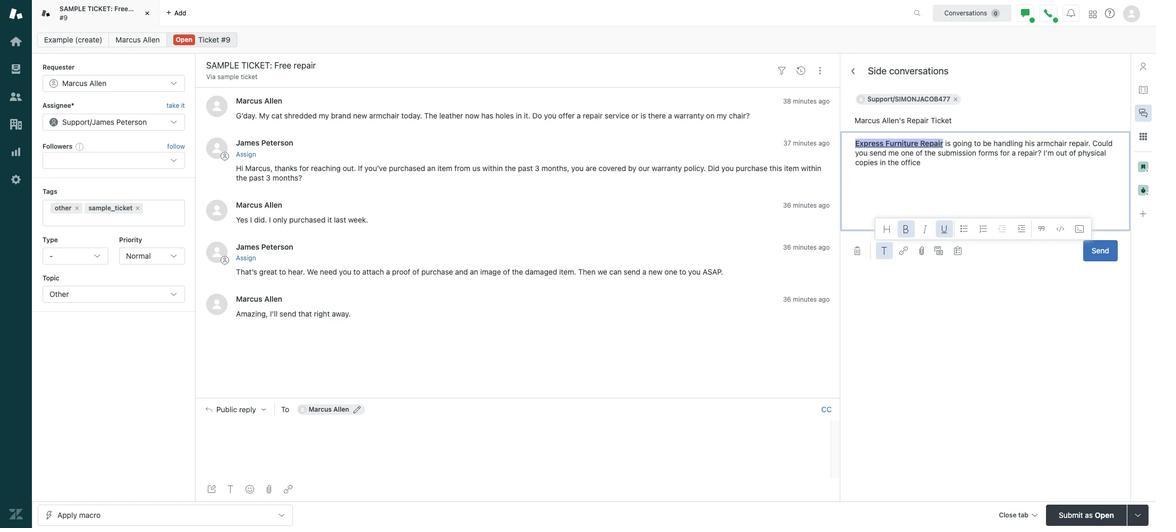 Task type: describe. For each thing, give the bounding box(es) containing it.
2 my from the left
[[717, 111, 727, 120]]

my
[[259, 111, 270, 120]]

our
[[639, 164, 650, 173]]

take it button
[[167, 101, 185, 112]]

attach
[[362, 267, 384, 276]]

i'll
[[270, 309, 278, 318]]

36 for attach
[[783, 243, 791, 251]]

james for that's
[[236, 242, 259, 251]]

36 for week.
[[783, 201, 791, 209]]

a left proof on the bottom of page
[[386, 267, 390, 276]]

you left are
[[572, 164, 584, 173]]

36 minutes ago text field
[[783, 296, 830, 304]]

minutes for yes i did. i only purchased it last week.
[[793, 201, 817, 209]]

marcus allen up did.
[[236, 200, 282, 209]]

reaching
[[311, 164, 341, 173]]

months?
[[273, 173, 302, 182]]

36 minutes ago for attach
[[783, 243, 830, 251]]

3 36 from the top
[[783, 296, 791, 304]]

conversations
[[889, 66, 949, 77]]

support
[[62, 117, 90, 126]]

is going to be handling his armchair repair. could you send me one of the submission forms for a repair? i'm out of physical copies in the office
[[855, 139, 1113, 167]]

ticket #9
[[198, 35, 231, 44]]

ticket:
[[88, 5, 113, 13]]

bookmarks image
[[1138, 162, 1149, 172]]

quote (cmd shift 9) image
[[1037, 225, 1046, 233]]

submission
[[938, 148, 977, 157]]

attach files image
[[918, 247, 926, 255]]

can
[[609, 267, 622, 276]]

for inside hi marcus, thanks for reaching out. if you've purchased an item from us within the past 3 months, you are covered by our warranty policy. did you purchase this item within the past 3 months?
[[300, 164, 309, 173]]

- button
[[43, 248, 108, 265]]

in inside 'is going to be handling his armchair repair. could you send me one of the submission forms for a repair? i'm out of physical copies in the office'
[[880, 158, 886, 167]]

cc button
[[821, 405, 832, 415]]

james peterson assign for great
[[236, 242, 293, 262]]

edit user image
[[354, 406, 361, 414]]

submit
[[1059, 511, 1083, 520]]

marcus allen link for amazing,
[[236, 295, 282, 304]]

assignee*
[[43, 102, 74, 110]]

you inside 'is going to be handling his armchair repair. could you send me one of the submission forms for a repair? i'm out of physical copies in the office'
[[855, 148, 868, 157]]

did
[[708, 164, 720, 173]]

organizations image
[[9, 118, 23, 131]]

apply macro
[[57, 511, 101, 520]]

hi
[[236, 164, 243, 173]]

assignee* element
[[43, 114, 185, 131]]

follow button
[[167, 142, 185, 152]]

purchase inside hi marcus, thanks for reaching out. if you've purchased an item from us within the past 3 months, you are covered by our warranty policy. did you purchase this item within the past 3 months?
[[736, 164, 768, 173]]

ticket
[[198, 35, 219, 44]]

covered
[[599, 164, 626, 173]]

ago for that's great to hear. we need you to attach a proof of purchase and an image of the damaged item. then we can send a new one to you asap.
[[819, 243, 830, 251]]

close tab
[[999, 511, 1029, 519]]

sample_ticket
[[89, 204, 133, 212]]

close tab button
[[994, 505, 1042, 528]]

italic (cmd i) image
[[921, 225, 930, 233]]

remove image for other
[[74, 205, 80, 211]]

close image
[[142, 8, 153, 19]]

the right 'us'
[[505, 164, 516, 173]]

great
[[259, 267, 277, 276]]

1 horizontal spatial 3
[[535, 164, 540, 173]]

is inside conversationlabel log
[[641, 111, 646, 120]]

be
[[983, 139, 992, 148]]

0 vertical spatial warranty
[[674, 111, 704, 120]]

out.
[[343, 164, 356, 173]]

public
[[216, 406, 237, 414]]

reporting image
[[9, 145, 23, 159]]

office
[[901, 158, 921, 167]]

warranty inside hi marcus, thanks for reaching out. if you've purchased an item from us within the past 3 months, you are covered by our warranty policy. did you purchase this item within the past 3 months?
[[652, 164, 682, 173]]

peterson for hi
[[261, 138, 293, 147]]

/
[[90, 117, 92, 126]]

1 my from the left
[[319, 111, 329, 120]]

only
[[273, 215, 287, 224]]

then
[[578, 267, 596, 276]]

express
[[855, 139, 884, 148]]

37
[[784, 140, 791, 147]]

other
[[55, 204, 72, 212]]

james peterson assign for marcus,
[[236, 138, 293, 158]]

zendesk support image
[[9, 7, 23, 21]]

numbered list (cmd shift 7) image
[[979, 225, 988, 233]]

2 item from the left
[[784, 164, 799, 173]]

marcus.allen@example.com image
[[298, 406, 307, 414]]

asap.
[[703, 267, 723, 276]]

marcus inside the requester element
[[62, 79, 87, 88]]

chair?
[[729, 111, 750, 120]]

close
[[999, 511, 1017, 519]]

cat
[[272, 111, 282, 120]]

out
[[1056, 148, 1067, 157]]

topic element
[[43, 286, 185, 303]]

apps image
[[1139, 132, 1148, 141]]

express furniture repair
[[855, 139, 943, 148]]

allen up the only
[[264, 200, 282, 209]]

amazing,
[[236, 309, 268, 318]]

a inside 'is going to be handling his armchair repair. could you send me one of the submission forms for a repair? i'm out of physical copies in the office'
[[1012, 148, 1016, 157]]

yes
[[236, 215, 248, 224]]

g'day. my cat shredded my brand new armchair today. the leather now has holes in it. do you offer a repair service or is there a warranty on my chair?
[[236, 111, 750, 120]]

image
[[480, 267, 501, 276]]

0 horizontal spatial new
[[353, 111, 367, 120]]

armchair inside 'is going to be handling his armchair repair. could you send me one of the submission forms for a repair? i'm out of physical copies in the office'
[[1037, 139, 1067, 148]]

knowledge image
[[1139, 86, 1148, 94]]

1 vertical spatial 3
[[266, 173, 271, 182]]

of right out
[[1070, 148, 1076, 157]]

info on adding followers image
[[76, 142, 84, 151]]

free
[[114, 5, 128, 13]]

code span (cmd shift 5) image
[[1056, 225, 1065, 233]]

a right the can at bottom
[[643, 267, 647, 276]]

allen left edit user image
[[334, 406, 349, 414]]

now
[[465, 111, 479, 120]]

by
[[628, 164, 637, 173]]

37 minutes ago text field
[[784, 140, 830, 147]]

marcus allen up my on the top left
[[236, 96, 282, 105]]

that
[[298, 309, 312, 318]]

normal
[[126, 251, 151, 261]]

1 within from the left
[[483, 164, 503, 173]]

0 horizontal spatial past
[[249, 173, 264, 182]]

secondary element
[[32, 29, 1156, 51]]

ago for amazing, i'll send that right away.
[[819, 296, 830, 304]]

1 horizontal spatial subject field
[[841, 110, 1131, 131]]

ticket actions image
[[816, 66, 825, 75]]

topic
[[43, 274, 59, 282]]

peterson for that's
[[261, 242, 293, 251]]

decrease indent (cmd [) image
[[999, 225, 1007, 233]]

marcus up amazing,
[[236, 295, 262, 304]]

repair inside conversationlabel log
[[583, 111, 603, 120]]

via sample ticket
[[206, 73, 258, 81]]

to
[[281, 405, 289, 414]]

tags
[[43, 188, 57, 196]]

1 item from the left
[[438, 164, 453, 173]]

1 minutes from the top
[[793, 98, 817, 105]]

3 36 minutes ago from the top
[[783, 296, 830, 304]]

marcus,
[[245, 164, 273, 173]]

assign button for hi
[[236, 150, 256, 159]]

right
[[314, 309, 330, 318]]

the left "damaged"
[[512, 267, 523, 276]]

repair inside sample ticket: free repair #9
[[130, 5, 148, 13]]

button displays agent's chat status as online. image
[[1021, 9, 1030, 17]]

filter image
[[778, 66, 786, 75]]

you left asap.
[[688, 267, 701, 276]]

marcus allen link inside "secondary" element
[[109, 32, 167, 47]]

apply
[[57, 511, 77, 520]]

marcus allen up amazing,
[[236, 295, 282, 304]]

offer
[[559, 111, 575, 120]]

assign button for that's
[[236, 254, 256, 263]]

sample
[[60, 5, 86, 13]]

remove image
[[953, 96, 959, 103]]

events image
[[797, 66, 806, 75]]

we
[[307, 267, 318, 276]]

today.
[[401, 111, 422, 120]]

example
[[44, 35, 73, 44]]

to left asap.
[[680, 267, 686, 276]]

admin image
[[9, 173, 23, 187]]

away.
[[332, 309, 351, 318]]

marcus allen right marcus.allen@example.com image
[[309, 406, 349, 414]]

add attachment image
[[265, 485, 273, 494]]

to left hear.
[[279, 267, 286, 276]]

an inside hi marcus, thanks for reaching out. if you've purchased an item from us within the past 3 months, you are covered by our warranty policy. did you purchase this item within the past 3 months?
[[427, 164, 436, 173]]

discard this conversation image
[[853, 247, 862, 255]]

type
[[43, 236, 58, 244]]

hear.
[[288, 267, 305, 276]]

marcus allen inside the requester element
[[62, 79, 106, 88]]

zendesk image
[[9, 508, 23, 522]]

take
[[167, 102, 179, 110]]

side conversations
[[868, 66, 949, 77]]

in inside conversationlabel log
[[516, 111, 522, 120]]

of up office on the top right
[[916, 148, 923, 157]]

is inside 'is going to be handling his armchair repair. could you send me one of the submission forms for a repair? i'm out of physical copies in the office'
[[945, 139, 951, 148]]

you right need
[[339, 267, 352, 276]]

marcus allen link for yes
[[236, 200, 282, 209]]

36 minutes ago text field for yes i did. i only purchased it last week.
[[783, 201, 830, 209]]

reply
[[239, 406, 256, 414]]

the
[[424, 111, 437, 120]]

ticket
[[241, 73, 258, 81]]



Task type: vqa. For each thing, say whether or not it's contained in the screenshot.
shredded
yes



Task type: locate. For each thing, give the bounding box(es) containing it.
subject field up be
[[841, 110, 1131, 131]]

you've
[[365, 164, 387, 173]]

bold (cmd b) image
[[902, 225, 911, 233]]

2 vertical spatial peterson
[[261, 242, 293, 251]]

james peterson assign
[[236, 138, 293, 158], [236, 242, 293, 262]]

open inside "secondary" element
[[176, 36, 193, 44]]

send inside 'is going to be handling his armchair repair. could you send me one of the submission forms for a repair? i'm out of physical copies in the office'
[[870, 148, 887, 157]]

0 horizontal spatial is
[[641, 111, 646, 120]]

0 vertical spatial james
[[92, 117, 114, 126]]

0 vertical spatial subject field
[[204, 59, 770, 72]]

open left the ticket
[[176, 36, 193, 44]]

38
[[783, 98, 791, 105]]

1 horizontal spatial past
[[518, 164, 533, 173]]

james peterson link up 'marcus,'
[[236, 138, 293, 147]]

it right take
[[181, 102, 185, 110]]

i right the yes
[[250, 215, 252, 224]]

james up that's
[[236, 242, 259, 251]]

example (create) button
[[37, 32, 109, 47]]

1 assign from the top
[[236, 150, 256, 158]]

1 horizontal spatial purchase
[[736, 164, 768, 173]]

james peterson link
[[236, 138, 293, 147], [236, 242, 293, 251]]

2 36 minutes ago from the top
[[783, 243, 830, 251]]

subject field up has
[[204, 59, 770, 72]]

it.
[[524, 111, 531, 120]]

4 minutes from the top
[[793, 243, 817, 251]]

my left "brand"
[[319, 111, 329, 120]]

underline (cmd u) image
[[941, 225, 949, 233]]

1 vertical spatial james
[[236, 138, 259, 147]]

0 horizontal spatial one
[[665, 267, 678, 276]]

amazing, i'll send that right away.
[[236, 309, 351, 318]]

1 horizontal spatial an
[[470, 267, 478, 276]]

warranty right our
[[652, 164, 682, 173]]

as
[[1085, 511, 1093, 520]]

me
[[889, 148, 899, 157]]

1 horizontal spatial send
[[624, 267, 641, 276]]

conversationlabel log
[[196, 87, 841, 398]]

code block (cmd shift 6) image
[[1076, 225, 1084, 233]]

customers image
[[9, 90, 23, 104]]

2 i from the left
[[269, 215, 271, 224]]

4 ago from the top
[[819, 243, 830, 251]]

thanks
[[275, 164, 298, 173]]

1 horizontal spatial armchair
[[1037, 139, 1067, 148]]

in
[[516, 111, 522, 120], [880, 158, 886, 167]]

2 within from the left
[[801, 164, 822, 173]]

to left be
[[974, 139, 981, 148]]

in right the copies
[[880, 158, 886, 167]]

1 remove image from the left
[[74, 205, 80, 211]]

format text image
[[880, 247, 889, 255]]

a right offer
[[577, 111, 581, 120]]

my right on
[[717, 111, 727, 120]]

forms
[[979, 148, 999, 157]]

minutes for hi marcus, thanks for reaching out. if you've purchased an item from us within the past 3 months, you are covered by our warranty policy. did you purchase this item within the past 3 months?
[[793, 140, 817, 147]]

#9 inside "secondary" element
[[221, 35, 231, 44]]

0 horizontal spatial remove image
[[74, 205, 80, 211]]

increase indent (cmd ]) image
[[1018, 225, 1026, 233]]

marcus down 'free'
[[116, 35, 141, 44]]

james peterson link up great
[[236, 242, 293, 251]]

support/simonjacob477
[[868, 95, 951, 103]]

get started image
[[9, 35, 23, 48]]

0 horizontal spatial send
[[280, 309, 296, 318]]

priority
[[119, 236, 142, 244]]

is
[[641, 111, 646, 120], [945, 139, 951, 148]]

peterson inside "assignee*" element
[[116, 117, 147, 126]]

armchair inside conversationlabel log
[[369, 111, 399, 120]]

proof
[[392, 267, 411, 276]]

purchased right the only
[[289, 215, 326, 224]]

there
[[648, 111, 666, 120]]

set child ticket fields image
[[954, 247, 962, 255]]

minutes for that's great to hear. we need you to attach a proof of purchase and an image of the damaged item. then we can send a new one to you asap.
[[793, 243, 817, 251]]

of right proof on the bottom of page
[[413, 267, 419, 276]]

1 vertical spatial purchased
[[289, 215, 326, 224]]

views image
[[9, 62, 23, 76]]

2 assign from the top
[[236, 254, 256, 262]]

do
[[533, 111, 542, 120]]

repair right 'free'
[[130, 5, 148, 13]]

0 vertical spatial repair
[[130, 5, 148, 13]]

1 horizontal spatial #9
[[221, 35, 231, 44]]

0 horizontal spatial in
[[516, 111, 522, 120]]

1 vertical spatial open
[[1095, 511, 1114, 520]]

1 36 minutes ago from the top
[[783, 201, 830, 209]]

0 vertical spatial for
[[1001, 148, 1010, 157]]

0 vertical spatial armchair
[[369, 111, 399, 120]]

item left from
[[438, 164, 453, 173]]

0 vertical spatial one
[[901, 148, 914, 157]]

2 horizontal spatial send
[[870, 148, 887, 157]]

an right and
[[470, 267, 478, 276]]

james peterson assign up 'marcus,'
[[236, 138, 293, 158]]

allen up i'll
[[264, 295, 282, 304]]

within
[[483, 164, 503, 173], [801, 164, 822, 173]]

1 vertical spatial it
[[328, 215, 332, 224]]

1 vertical spatial 36
[[783, 243, 791, 251]]

armchair left the today.
[[369, 111, 399, 120]]

zendesk products image
[[1089, 10, 1097, 18]]

-
[[49, 251, 53, 261]]

macro
[[79, 511, 101, 520]]

past down 'marcus,'
[[249, 173, 264, 182]]

1 horizontal spatial i
[[269, 215, 271, 224]]

is up submission
[[945, 139, 951, 148]]

1 horizontal spatial item
[[784, 164, 799, 173]]

marcus up g'day.
[[236, 96, 262, 105]]

it inside 'button'
[[181, 102, 185, 110]]

james peterson assign up great
[[236, 242, 293, 262]]

this
[[770, 164, 782, 173]]

1 assign button from the top
[[236, 150, 256, 159]]

holes
[[496, 111, 514, 120]]

past
[[518, 164, 533, 173], [249, 173, 264, 182]]

marcus right marcus.allen@example.com image
[[309, 406, 332, 414]]

within right 'us'
[[483, 164, 503, 173]]

3 ago from the top
[[819, 201, 830, 209]]

0 vertical spatial james peterson link
[[236, 138, 293, 147]]

repair left service
[[583, 111, 603, 120]]

policy.
[[684, 164, 706, 173]]

new right the can at bottom
[[649, 267, 663, 276]]

1 vertical spatial one
[[665, 267, 678, 276]]

marcus
[[116, 35, 141, 44], [62, 79, 87, 88], [236, 96, 262, 105], [236, 200, 262, 209], [236, 295, 262, 304], [309, 406, 332, 414]]

1 horizontal spatial my
[[717, 111, 727, 120]]

james
[[92, 117, 114, 126], [236, 138, 259, 147], [236, 242, 259, 251]]

assign up hi
[[236, 150, 256, 158]]

allen down close icon
[[143, 35, 160, 44]]

2 minutes from the top
[[793, 140, 817, 147]]

get help image
[[1105, 9, 1115, 18]]

send
[[1092, 246, 1110, 255]]

his
[[1025, 139, 1035, 148]]

1 vertical spatial james peterson assign
[[236, 242, 293, 262]]

send down express
[[870, 148, 887, 157]]

normal button
[[119, 248, 185, 265]]

36 minutes ago for week.
[[783, 201, 830, 209]]

1 horizontal spatial for
[[1001, 148, 1010, 157]]

that's
[[236, 267, 257, 276]]

allen inside the requester element
[[89, 79, 106, 88]]

allen up support / james peterson
[[89, 79, 106, 88]]

i'm
[[1044, 148, 1054, 157]]

james peterson link for great
[[236, 242, 293, 251]]

#9 down sample
[[60, 14, 68, 22]]

1 james peterson assign from the top
[[236, 138, 293, 158]]

0 horizontal spatial i
[[250, 215, 252, 224]]

send
[[870, 148, 887, 157], [624, 267, 641, 276], [280, 309, 296, 318]]

0 vertical spatial purchased
[[389, 164, 425, 173]]

physical
[[1078, 148, 1106, 157]]

0 vertical spatial 36 minutes ago
[[783, 201, 830, 209]]

1 i from the left
[[250, 215, 252, 224]]

warranty left on
[[674, 111, 704, 120]]

conversations
[[945, 9, 988, 17]]

displays possible ticket submission types image
[[1134, 511, 1143, 520]]

1 vertical spatial 36 minutes ago text field
[[783, 243, 830, 251]]

5 minutes from the top
[[793, 296, 817, 304]]

bulleted list (cmd shift 8) image
[[960, 225, 969, 233]]

0 horizontal spatial for
[[300, 164, 309, 173]]

0 horizontal spatial within
[[483, 164, 503, 173]]

james right support
[[92, 117, 114, 126]]

notifications image
[[1067, 9, 1076, 17]]

1 vertical spatial subject field
[[841, 110, 1131, 131]]

one inside conversationlabel log
[[665, 267, 678, 276]]

avatar image
[[857, 95, 866, 104], [206, 96, 228, 117], [206, 138, 228, 159], [206, 200, 228, 221], [206, 242, 228, 263], [206, 294, 228, 315]]

2 assign button from the top
[[236, 254, 256, 263]]

36 minutes ago text field for that's great to hear. we need you to attach a proof of purchase and an image of the damaged item. then we can send a new one to you asap.
[[783, 243, 830, 251]]

1 james peterson link from the top
[[236, 138, 293, 147]]

0 vertical spatial new
[[353, 111, 367, 120]]

1 vertical spatial repair
[[583, 111, 603, 120]]

format text image
[[226, 485, 235, 494]]

2 vertical spatial james
[[236, 242, 259, 251]]

follow
[[167, 142, 185, 150]]

0 vertical spatial open
[[176, 36, 193, 44]]

the down hi
[[236, 173, 247, 182]]

add link (cmd k) image
[[900, 247, 908, 255]]

a right there
[[668, 111, 672, 120]]

marcus allen inside "secondary" element
[[116, 35, 160, 44]]

0 horizontal spatial 3
[[266, 173, 271, 182]]

1 horizontal spatial is
[[945, 139, 951, 148]]

add button
[[160, 0, 193, 26]]

Side conversation composer text field
[[853, 139, 1118, 224]]

marcus allen link up did.
[[236, 200, 282, 209]]

1 horizontal spatial within
[[801, 164, 822, 173]]

james peterson link for marcus,
[[236, 138, 293, 147]]

0 horizontal spatial purchased
[[289, 215, 326, 224]]

0 horizontal spatial an
[[427, 164, 436, 173]]

1 36 minutes ago text field from the top
[[783, 201, 830, 209]]

1 vertical spatial past
[[249, 173, 264, 182]]

5 ago from the top
[[819, 296, 830, 304]]

item
[[438, 164, 453, 173], [784, 164, 799, 173]]

the down me
[[888, 158, 899, 167]]

3 minutes from the top
[[793, 201, 817, 209]]

peterson right /
[[116, 117, 147, 126]]

2 vertical spatial 36 minutes ago
[[783, 296, 830, 304]]

purchased right the 'you've'
[[389, 164, 425, 173]]

2 vertical spatial send
[[280, 309, 296, 318]]

1 horizontal spatial open
[[1095, 511, 1114, 520]]

a
[[577, 111, 581, 120], [668, 111, 672, 120], [1012, 148, 1016, 157], [386, 267, 390, 276], [643, 267, 647, 276]]

0 horizontal spatial purchase
[[421, 267, 453, 276]]

of right 'image'
[[503, 267, 510, 276]]

service
[[605, 111, 630, 120]]

insert ticket comments image
[[935, 247, 943, 255]]

2 james peterson link from the top
[[236, 242, 293, 251]]

repair.
[[1069, 139, 1091, 148]]

assign button up that's
[[236, 254, 256, 263]]

send button
[[1084, 240, 1118, 262]]

sample
[[217, 73, 239, 81]]

marcus allen link
[[109, 32, 167, 47], [236, 96, 282, 105], [236, 200, 282, 209], [236, 295, 282, 304]]

has
[[481, 111, 494, 120]]

1 horizontal spatial new
[[649, 267, 663, 276]]

1 horizontal spatial repair
[[583, 111, 603, 120]]

minutes
[[793, 98, 817, 105], [793, 140, 817, 147], [793, 201, 817, 209], [793, 243, 817, 251], [793, 296, 817, 304]]

1 vertical spatial an
[[470, 267, 478, 276]]

1 vertical spatial assign
[[236, 254, 256, 262]]

send right i'll
[[280, 309, 296, 318]]

1 vertical spatial purchase
[[421, 267, 453, 276]]

1 vertical spatial james peterson link
[[236, 242, 293, 251]]

0 vertical spatial 36 minutes ago text field
[[783, 201, 830, 209]]

furniture
[[886, 139, 919, 148]]

1 vertical spatial warranty
[[652, 164, 682, 173]]

0 vertical spatial it
[[181, 102, 185, 110]]

1 horizontal spatial in
[[880, 158, 886, 167]]

0 vertical spatial peterson
[[116, 117, 147, 126]]

james up hi
[[236, 138, 259, 147]]

37 minutes ago
[[784, 140, 830, 147]]

for down handling
[[1001, 148, 1010, 157]]

peterson
[[116, 117, 147, 126], [261, 138, 293, 147], [261, 242, 293, 251]]

submit as open
[[1059, 511, 1114, 520]]

0 horizontal spatial it
[[181, 102, 185, 110]]

sample ticket: free repair #9
[[60, 5, 148, 22]]

ago for hi marcus, thanks for reaching out. if you've purchased an item from us within the past 3 months, you are covered by our warranty policy. did you purchase this item within the past 3 months?
[[819, 140, 830, 147]]

remove image right other
[[74, 205, 80, 211]]

1 ago from the top
[[819, 98, 830, 105]]

james inside "assignee*" element
[[92, 117, 114, 126]]

it left 'last'
[[328, 215, 332, 224]]

open
[[176, 36, 193, 44], [1095, 511, 1114, 520]]

shredded
[[284, 111, 317, 120]]

0 vertical spatial in
[[516, 111, 522, 120]]

for inside 'is going to be handling his armchair repair. could you send me one of the submission forms for a repair? i'm out of physical copies in the office'
[[1001, 148, 1010, 157]]

1 horizontal spatial purchased
[[389, 164, 425, 173]]

1 vertical spatial for
[[300, 164, 309, 173]]

allen inside "secondary" element
[[143, 35, 160, 44]]

0 vertical spatial assign
[[236, 150, 256, 158]]

last
[[334, 215, 346, 224]]

remove image for sample_ticket
[[135, 205, 141, 211]]

38 minutes ago
[[783, 98, 830, 105]]

support / james peterson
[[62, 117, 147, 126]]

public reply
[[216, 406, 256, 414]]

you
[[544, 111, 557, 120], [855, 148, 868, 157], [572, 164, 584, 173], [722, 164, 734, 173], [339, 267, 352, 276], [688, 267, 701, 276]]

cc
[[822, 405, 832, 414]]

the
[[925, 148, 936, 157], [888, 158, 899, 167], [505, 164, 516, 173], [236, 173, 247, 182], [512, 267, 523, 276]]

assign button up hi
[[236, 150, 256, 159]]

in left it.
[[516, 111, 522, 120]]

1 vertical spatial assign button
[[236, 254, 256, 263]]

to left attach
[[354, 267, 360, 276]]

hide composer image
[[514, 394, 522, 403]]

2 remove image from the left
[[135, 205, 141, 211]]

0 horizontal spatial item
[[438, 164, 453, 173]]

marcus allen down requester
[[62, 79, 106, 88]]

within down 37 minutes ago
[[801, 164, 822, 173]]

3 down 'marcus,'
[[266, 173, 271, 182]]

0 horizontal spatial #9
[[60, 14, 68, 22]]

remove image
[[74, 205, 80, 211], [135, 205, 141, 211]]

armchair up the i'm
[[1037, 139, 1067, 148]]

36 minutes ago text field
[[783, 201, 830, 209], [783, 243, 830, 251]]

purchased inside hi marcus, thanks for reaching out. if you've purchased an item from us within the past 3 months, you are covered by our warranty policy. did you purchase this item within the past 3 months?
[[389, 164, 425, 173]]

2 vertical spatial 36
[[783, 296, 791, 304]]

0 horizontal spatial subject field
[[204, 59, 770, 72]]

1 vertical spatial in
[[880, 158, 886, 167]]

of
[[916, 148, 923, 157], [1070, 148, 1076, 157], [413, 267, 419, 276], [503, 267, 510, 276]]

assign for that's
[[236, 254, 256, 262]]

0 vertical spatial 36
[[783, 201, 791, 209]]

2 ago from the top
[[819, 140, 830, 147]]

2 36 from the top
[[783, 243, 791, 251]]

requester element
[[43, 75, 185, 92]]

peterson up thanks
[[261, 138, 293, 147]]

you right do
[[544, 111, 557, 120]]

past left months,
[[518, 164, 533, 173]]

armchair
[[369, 111, 399, 120], [1037, 139, 1067, 148]]

0 vertical spatial 3
[[535, 164, 540, 173]]

1 vertical spatial armchair
[[1037, 139, 1067, 148]]

3 left months,
[[535, 164, 540, 173]]

(create)
[[75, 35, 102, 44]]

tab containing sample ticket: free repair
[[32, 0, 160, 27]]

#9 inside sample ticket: free repair #9
[[60, 14, 68, 22]]

purchase left the this
[[736, 164, 768, 173]]

from
[[455, 164, 471, 173]]

36
[[783, 201, 791, 209], [783, 243, 791, 251], [783, 296, 791, 304]]

yes i did. i only purchased it last week.
[[236, 215, 368, 224]]

copies
[[855, 158, 878, 167]]

for right thanks
[[300, 164, 309, 173]]

brand
[[331, 111, 351, 120]]

draft mode image
[[207, 485, 216, 494]]

1 horizontal spatial one
[[901, 148, 914, 157]]

0 horizontal spatial armchair
[[369, 111, 399, 120]]

marcus allen link up my on the top left
[[236, 96, 282, 105]]

1 36 from the top
[[783, 201, 791, 209]]

0 vertical spatial past
[[518, 164, 533, 173]]

0 vertical spatial #9
[[60, 14, 68, 22]]

0 vertical spatial is
[[641, 111, 646, 120]]

add link (cmd k) image
[[284, 485, 292, 494]]

the down repair
[[925, 148, 936, 157]]

tabs tab list
[[32, 0, 903, 27]]

38 minutes ago text field
[[783, 98, 830, 105]]

send right the can at bottom
[[624, 267, 641, 276]]

marcus inside "secondary" element
[[116, 35, 141, 44]]

time tracking image
[[1138, 185, 1149, 196]]

open right as
[[1095, 511, 1114, 520]]

requester
[[43, 63, 75, 71]]

marcus allen link down close icon
[[109, 32, 167, 47]]

months,
[[542, 164, 570, 173]]

0 horizontal spatial my
[[319, 111, 329, 120]]

remove image right sample_ticket
[[135, 205, 141, 211]]

item right the this
[[784, 164, 799, 173]]

#9 right the ticket
[[221, 35, 231, 44]]

or
[[632, 111, 639, 120]]

you up the copies
[[855, 148, 868, 157]]

marcus allen link for g'day.
[[236, 96, 282, 105]]

other
[[49, 290, 69, 299]]

public reply button
[[196, 399, 274, 421]]

marcus allen down close icon
[[116, 35, 160, 44]]

1 horizontal spatial it
[[328, 215, 332, 224]]

3
[[535, 164, 540, 173], [266, 173, 271, 182]]

is right "or"
[[641, 111, 646, 120]]

you right did
[[722, 164, 734, 173]]

Subject field
[[204, 59, 770, 72], [841, 110, 1131, 131]]

repair?
[[1018, 148, 1042, 157]]

1 vertical spatial send
[[624, 267, 641, 276]]

purchase left and
[[421, 267, 453, 276]]

0 vertical spatial assign button
[[236, 150, 256, 159]]

it inside conversationlabel log
[[328, 215, 332, 224]]

0 vertical spatial an
[[427, 164, 436, 173]]

0 vertical spatial james peterson assign
[[236, 138, 293, 158]]

going
[[953, 139, 972, 148]]

via
[[206, 73, 216, 81]]

an left from
[[427, 164, 436, 173]]

1 horizontal spatial remove image
[[135, 205, 141, 211]]

0 vertical spatial purchase
[[736, 164, 768, 173]]

if
[[358, 164, 363, 173]]

item.
[[559, 267, 576, 276]]

us
[[473, 164, 481, 173]]

followers element
[[43, 152, 185, 169]]

ago for yes i did. i only purchased it last week.
[[819, 201, 830, 209]]

marcus allen link up amazing,
[[236, 295, 282, 304]]

0 horizontal spatial open
[[176, 36, 193, 44]]

hi marcus, thanks for reaching out. if you've purchased an item from us within the past 3 months, you are covered by our warranty policy. did you purchase this item within the past 3 months?
[[236, 164, 824, 182]]

marcus up the yes
[[236, 200, 262, 209]]

james for hi
[[236, 138, 259, 147]]

to inside 'is going to be handling his armchair repair. could you send me one of the submission forms for a repair? i'm out of physical copies in the office'
[[974, 139, 981, 148]]

1 vertical spatial new
[[649, 267, 663, 276]]

allen up cat in the left top of the page
[[264, 96, 282, 105]]

insert emojis image
[[246, 485, 254, 494]]

tab
[[32, 0, 160, 27]]

i right did.
[[269, 215, 271, 224]]

one inside 'is going to be handling his armchair repair. could you send me one of the submission forms for a repair? i'm out of physical copies in the office'
[[901, 148, 914, 157]]

go back image
[[849, 67, 858, 76]]

2 36 minutes ago text field from the top
[[783, 243, 830, 251]]

marcus down requester
[[62, 79, 87, 88]]

2 james peterson assign from the top
[[236, 242, 293, 262]]

new right "brand"
[[353, 111, 367, 120]]

customer context image
[[1139, 62, 1148, 71]]

a down handling
[[1012, 148, 1016, 157]]

main element
[[0, 0, 32, 529]]

minutes for amazing, i'll send that right away.
[[793, 296, 817, 304]]

1 vertical spatial peterson
[[261, 138, 293, 147]]

assign for hi
[[236, 150, 256, 158]]

0 horizontal spatial repair
[[130, 5, 148, 13]]

week.
[[348, 215, 368, 224]]



